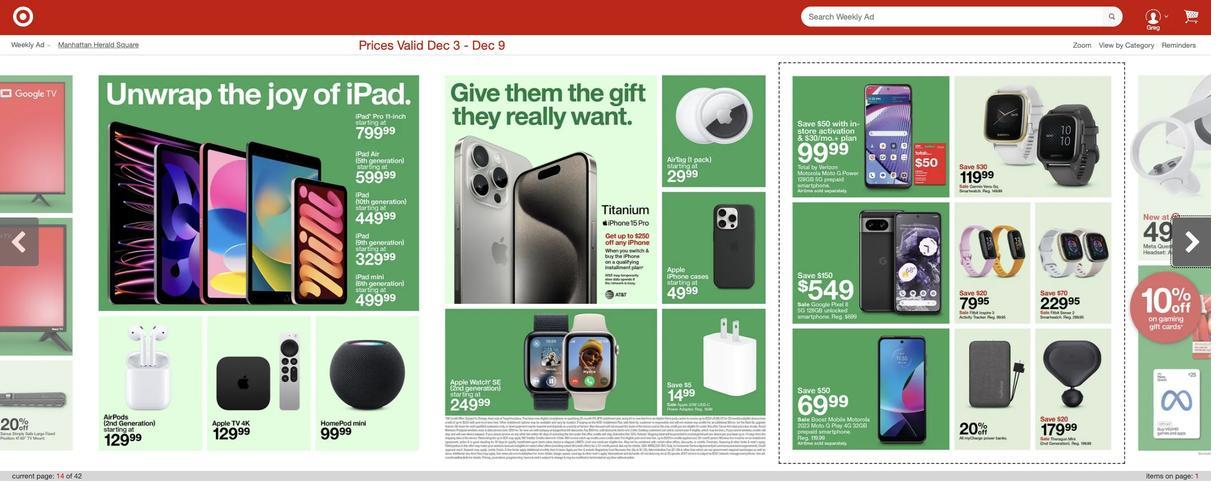 Task type: describe. For each thing, give the bounding box(es) containing it.
view your cart on target.com image
[[1184, 9, 1199, 23]]

go to target.com image
[[13, 6, 33, 26]]

page 13 image
[[0, 62, 86, 464]]

42
[[74, 472, 82, 480]]

view by category
[[1099, 40, 1154, 49]]

zoom-in element
[[1073, 40, 1092, 49]]

herald
[[94, 40, 114, 49]]

manhattan
[[58, 40, 92, 49]]

1
[[1195, 472, 1199, 480]]

page 17 image
[[1125, 62, 1211, 464]]

14
[[56, 472, 64, 480]]

view by category link
[[1099, 40, 1162, 49]]

3
[[453, 37, 460, 53]]

weekly ad link
[[11, 40, 58, 50]]

by
[[1116, 40, 1123, 49]]

greg
[[1147, 24, 1160, 31]]

1 dec from the left
[[427, 37, 450, 53]]

weekly
[[11, 40, 34, 49]]

current page: 14 of 42
[[12, 472, 82, 480]]

valid
[[397, 37, 424, 53]]

Search Weekly Ad search field
[[801, 6, 1123, 27]]

category
[[1125, 40, 1154, 49]]

2 page: from the left
[[1175, 472, 1193, 480]]

9
[[498, 37, 505, 53]]



Task type: vqa. For each thing, say whether or not it's contained in the screenshot.
Prices Valid Dec 17 - Dec 24
no



Task type: locate. For each thing, give the bounding box(es) containing it.
prices valid dec 3 - dec 9
[[359, 37, 505, 53]]

current
[[12, 472, 35, 480]]

zoom link
[[1073, 40, 1099, 50]]

ad
[[36, 40, 45, 49]]

manhattan herald square
[[58, 40, 139, 49]]

0 horizontal spatial page:
[[37, 472, 54, 480]]

greg link
[[1138, 0, 1169, 32]]

0 horizontal spatial dec
[[427, 37, 450, 53]]

page 15 image
[[432, 62, 779, 464]]

of
[[66, 472, 72, 480]]

form
[[801, 6, 1123, 27]]

zoom
[[1073, 40, 1092, 49]]

weekly ad
[[11, 40, 45, 49]]

page 16 image
[[780, 63, 1124, 463]]

reminders
[[1162, 40, 1196, 49]]

items
[[1146, 472, 1163, 480]]

dec
[[427, 37, 450, 53], [472, 37, 495, 53]]

dec left 3
[[427, 37, 450, 53]]

-
[[464, 37, 469, 53]]

items on page: 1
[[1146, 472, 1199, 480]]

reminders link
[[1162, 40, 1204, 50]]

dec right -
[[472, 37, 495, 53]]

manhattan herald square link
[[58, 40, 146, 50]]

view
[[1099, 40, 1114, 49]]

page 14 image
[[86, 62, 432, 464]]

prices
[[359, 37, 394, 53]]

1 page: from the left
[[37, 472, 54, 480]]

page: left "14"
[[37, 472, 54, 480]]

2 dec from the left
[[472, 37, 495, 53]]

square
[[116, 40, 139, 49]]

page: left 1
[[1175, 472, 1193, 480]]

on
[[1165, 472, 1173, 480]]

1 horizontal spatial page:
[[1175, 472, 1193, 480]]

1 horizontal spatial dec
[[472, 37, 495, 53]]

page:
[[37, 472, 54, 480], [1175, 472, 1193, 480]]



